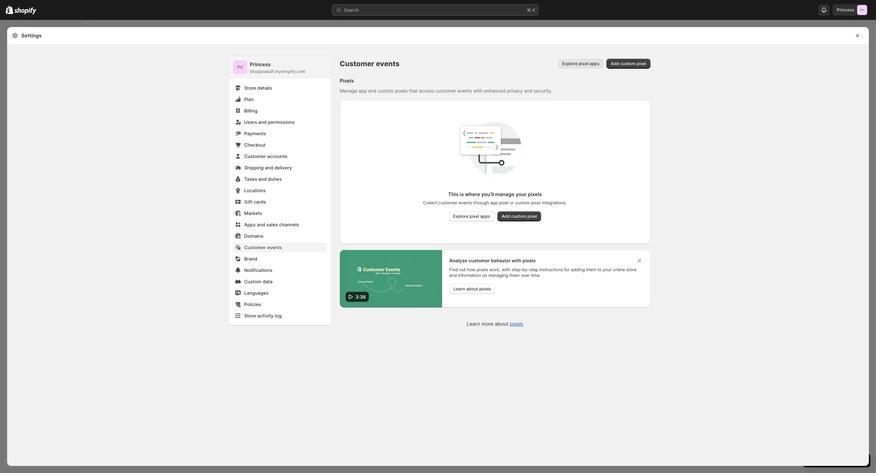 Task type: vqa. For each thing, say whether or not it's contained in the screenshot.
the analytics link at the left top of the page
no



Task type: locate. For each thing, give the bounding box(es) containing it.
0 horizontal spatial with
[[474, 88, 483, 94]]

to
[[598, 267, 602, 273]]

with up step-
[[512, 258, 522, 264]]

instructions
[[540, 267, 563, 273]]

0 horizontal spatial explore pixel apps
[[454, 214, 491, 219]]

learn left more
[[467, 321, 480, 327]]

1 horizontal spatial with
[[502, 267, 511, 273]]

1 vertical spatial explore
[[454, 214, 469, 219]]

online
[[613, 267, 626, 273]]

add custom pixel button
[[607, 59, 651, 69], [498, 212, 542, 222]]

1 horizontal spatial them
[[586, 267, 597, 273]]

store up plan on the left
[[244, 85, 256, 91]]

app right manage
[[359, 88, 367, 94]]

⌘ k
[[527, 7, 536, 13]]

customer up how
[[469, 258, 490, 264]]

1 store from the top
[[244, 85, 256, 91]]

them
[[586, 267, 597, 273], [510, 273, 520, 278]]

data
[[263, 279, 273, 285]]

customer events link
[[233, 243, 327, 253]]

explore pixel apps link
[[559, 59, 604, 69], [449, 212, 495, 222]]

channels
[[279, 222, 299, 228]]

1 horizontal spatial app
[[491, 200, 498, 206]]

app
[[359, 88, 367, 94], [491, 200, 498, 206]]

2 horizontal spatial with
[[512, 258, 522, 264]]

0 horizontal spatial add custom pixel
[[502, 214, 537, 219]]

1 vertical spatial explore pixel apps link
[[449, 212, 495, 222]]

1 vertical spatial them
[[510, 273, 520, 278]]

domains
[[244, 234, 264, 239]]

work,
[[490, 267, 501, 273]]

out
[[460, 267, 466, 273]]

princess for princess
[[838, 7, 855, 12]]

your right "to"
[[603, 267, 612, 273]]

store for store details
[[244, 85, 256, 91]]

store activity log
[[244, 313, 282, 319]]

and
[[368, 88, 377, 94], [525, 88, 533, 94], [259, 119, 267, 125], [265, 165, 273, 171], [259, 176, 267, 182], [257, 222, 265, 228], [450, 273, 457, 278]]

1 horizontal spatial shopify image
[[14, 7, 36, 15]]

store for store activity log
[[244, 313, 256, 319]]

1 horizontal spatial learn
[[467, 321, 480, 327]]

settings
[[21, 32, 42, 39]]

your
[[516, 191, 527, 198], [603, 267, 612, 273]]

customer events
[[340, 60, 400, 68], [244, 245, 282, 251]]

log
[[275, 313, 282, 319]]

policies link
[[233, 300, 327, 310]]

0 vertical spatial princess image
[[858, 5, 868, 15]]

your right manage
[[516, 191, 527, 198]]

privacy
[[507, 88, 523, 94]]

1 vertical spatial customer
[[439, 200, 458, 206]]

1 vertical spatial learn
[[467, 321, 480, 327]]

1 vertical spatial princess image
[[233, 60, 247, 75]]

0 vertical spatial apps
[[590, 61, 600, 66]]

learn about pixels
[[454, 287, 491, 292]]

app down you'll
[[491, 200, 498, 206]]

0 vertical spatial your
[[516, 191, 527, 198]]

shipping and delivery link
[[233, 163, 327, 173]]

pixels up on
[[477, 267, 489, 273]]

1 horizontal spatial customer events
[[340, 60, 400, 68]]

1 horizontal spatial apps
[[590, 61, 600, 66]]

this
[[449, 191, 459, 198]]

pixels down on
[[480, 287, 491, 292]]

2 vertical spatial customer
[[244, 245, 266, 251]]

customer events down the domains
[[244, 245, 282, 251]]

0 vertical spatial customer
[[340, 60, 375, 68]]

behavior
[[491, 258, 511, 264]]

1 vertical spatial store
[[244, 313, 256, 319]]

customer down the domains
[[244, 245, 266, 251]]

with
[[474, 88, 483, 94], [512, 258, 522, 264], [502, 267, 511, 273]]

0 vertical spatial customer events
[[340, 60, 400, 68]]

about right more
[[495, 321, 509, 327]]

is
[[460, 191, 464, 198]]

events
[[376, 60, 400, 68], [458, 88, 472, 94], [459, 200, 473, 206], [267, 245, 282, 251]]

store
[[244, 85, 256, 91], [244, 313, 256, 319]]

activity
[[258, 313, 274, 319]]

customer
[[340, 60, 375, 68], [244, 154, 266, 159], [244, 245, 266, 251]]

1 vertical spatial add custom pixel button
[[498, 212, 542, 222]]

customer inside 'this is where you'll manage your pixels collect customer events through app pixel or custom pixel integrations.'
[[439, 200, 458, 206]]

customer up pixels
[[340, 60, 375, 68]]

add
[[611, 61, 620, 66], [502, 214, 510, 219]]

1 vertical spatial apps
[[481, 214, 491, 219]]

add custom pixel
[[611, 61, 647, 66], [502, 214, 537, 219]]

more
[[482, 321, 494, 327]]

about down 'information'
[[467, 287, 479, 292]]

store details
[[244, 85, 272, 91]]

and down find
[[450, 273, 457, 278]]

languages link
[[233, 288, 327, 298]]

pixels
[[340, 78, 354, 84]]

enhanced
[[484, 88, 506, 94]]

1 horizontal spatial add custom pixel
[[611, 61, 647, 66]]

plan
[[244, 97, 254, 102]]

brand
[[244, 256, 258, 262]]

learn down 'information'
[[454, 287, 466, 292]]

pixels up "integrations."
[[528, 191, 542, 198]]

0 horizontal spatial princess image
[[233, 60, 247, 75]]

your inside 'this is where you'll manage your pixels collect customer events through app pixel or custom pixel integrations.'
[[516, 191, 527, 198]]

pixels left that
[[395, 88, 408, 94]]

0 vertical spatial princess
[[838, 7, 855, 12]]

add for the bottommost add custom pixel button
[[502, 214, 510, 219]]

access
[[419, 88, 435, 94]]

1 vertical spatial princess
[[250, 61, 271, 67]]

1 vertical spatial add
[[502, 214, 510, 219]]

1 horizontal spatial your
[[603, 267, 612, 273]]

0 horizontal spatial add custom pixel button
[[498, 212, 542, 222]]

learn inside learn about pixels link
[[454, 287, 466, 292]]

0 vertical spatial add custom pixel
[[611, 61, 647, 66]]

pixels inside the find out how pixels work, with step-by-step instructions for adding them to your online store and information on managing them over time.
[[477, 267, 489, 273]]

them left "to"
[[586, 267, 597, 273]]

notifications link
[[233, 266, 327, 276]]

apps for explore pixel apps link to the right
[[590, 61, 600, 66]]

markets
[[244, 211, 262, 216]]

1 horizontal spatial explore pixel apps link
[[559, 59, 604, 69]]

princess image
[[858, 5, 868, 15], [233, 60, 247, 75]]

0 vertical spatial explore
[[563, 61, 578, 66]]

apps for explore pixel apps link to the left
[[481, 214, 491, 219]]

0 horizontal spatial apps
[[481, 214, 491, 219]]

through
[[474, 200, 490, 206]]

1 horizontal spatial princess
[[838, 7, 855, 12]]

0 horizontal spatial about
[[467, 287, 479, 292]]

0 vertical spatial with
[[474, 88, 483, 94]]

princess inside princess shoppoasdf.myshopify.com
[[250, 61, 271, 67]]

1 vertical spatial customer events
[[244, 245, 282, 251]]

2 store from the top
[[244, 313, 256, 319]]

1 vertical spatial add custom pixel
[[502, 214, 537, 219]]

analyze
[[450, 258, 468, 264]]

app inside 'this is where you'll manage your pixels collect customer events through app pixel or custom pixel integrations.'
[[491, 200, 498, 206]]

and right the apps
[[257, 222, 265, 228]]

users and permissions
[[244, 119, 295, 125]]

billing
[[244, 108, 258, 114]]

explore pixel apps
[[563, 61, 600, 66], [454, 214, 491, 219]]

0 vertical spatial about
[[467, 287, 479, 292]]

1 horizontal spatial add
[[611, 61, 620, 66]]

and right manage
[[368, 88, 377, 94]]

0 vertical spatial add
[[611, 61, 620, 66]]

customer down checkout
[[244, 154, 266, 159]]

customer events up pixels
[[340, 60, 400, 68]]

1 vertical spatial explore pixel apps
[[454, 214, 491, 219]]

1 vertical spatial with
[[512, 258, 522, 264]]

shopify image
[[6, 6, 13, 14], [14, 7, 36, 15]]

with left enhanced
[[474, 88, 483, 94]]

policies
[[244, 302, 261, 308]]

1 vertical spatial app
[[491, 200, 498, 206]]

0 horizontal spatial add
[[502, 214, 510, 219]]

learn more about pixels
[[467, 321, 524, 327]]

0 vertical spatial store
[[244, 85, 256, 91]]

1 vertical spatial about
[[495, 321, 509, 327]]

2 vertical spatial with
[[502, 267, 511, 273]]

custom
[[244, 279, 262, 285]]

0 vertical spatial explore pixel apps link
[[559, 59, 604, 69]]

for
[[565, 267, 570, 273]]

0 vertical spatial learn
[[454, 287, 466, 292]]

customer for customer events link
[[244, 245, 266, 251]]

0 horizontal spatial your
[[516, 191, 527, 198]]

customer right the access
[[436, 88, 457, 94]]

0 horizontal spatial learn
[[454, 287, 466, 292]]

0 horizontal spatial princess
[[250, 61, 271, 67]]

1 vertical spatial your
[[603, 267, 612, 273]]

1 vertical spatial customer
[[244, 154, 266, 159]]

1 horizontal spatial explore pixel apps
[[563, 61, 600, 66]]

pri button
[[233, 60, 247, 75]]

add for the right add custom pixel button
[[611, 61, 620, 66]]

and right users
[[259, 119, 267, 125]]

1 horizontal spatial explore
[[563, 61, 578, 66]]

with up managing
[[502, 267, 511, 273]]

customer down this
[[439, 200, 458, 206]]

step
[[530, 267, 539, 273]]

payments link
[[233, 129, 327, 139]]

pixels up by-
[[523, 258, 536, 264]]

pixels right more
[[510, 321, 524, 327]]

duties
[[268, 176, 282, 182]]

dialog
[[873, 27, 877, 467]]

0 horizontal spatial customer events
[[244, 245, 282, 251]]

customer accounts
[[244, 154, 288, 159]]

them down step-
[[510, 273, 520, 278]]

locations
[[244, 188, 266, 194]]

0 vertical spatial explore pixel apps
[[563, 61, 600, 66]]

gift cards
[[244, 199, 266, 205]]

0 horizontal spatial explore pixel apps link
[[449, 212, 495, 222]]

store down the policies
[[244, 313, 256, 319]]

step-
[[512, 267, 523, 273]]

0 vertical spatial add custom pixel button
[[607, 59, 651, 69]]

settings dialog
[[7, 27, 870, 467]]

0 vertical spatial app
[[359, 88, 367, 94]]

apps
[[244, 222, 256, 228]]

princess shoppoasdf.myshopify.com
[[250, 61, 306, 74]]

pixels link
[[510, 321, 524, 327]]

shipping and delivery
[[244, 165, 292, 171]]

events inside 'this is where you'll manage your pixels collect customer events through app pixel or custom pixel integrations.'
[[459, 200, 473, 206]]



Task type: describe. For each thing, give the bounding box(es) containing it.
or
[[510, 200, 514, 206]]

apps and sales channels link
[[233, 220, 327, 230]]

customer accounts link
[[233, 152, 327, 162]]

and right privacy
[[525, 88, 533, 94]]

find
[[450, 267, 458, 273]]

store
[[627, 267, 637, 273]]

delivery
[[275, 165, 292, 171]]

custom inside 'this is where you'll manage your pixels collect customer events through app pixel or custom pixel integrations.'
[[515, 200, 530, 206]]

taxes and duties
[[244, 176, 282, 182]]

domains link
[[233, 231, 327, 241]]

0 horizontal spatial them
[[510, 273, 520, 278]]

and inside the find out how pixels work, with step-by-step instructions for adding them to your online store and information on managing them over time.
[[450, 273, 457, 278]]

this is where you'll manage your pixels collect customer events through app pixel or custom pixel integrations.
[[424, 191, 567, 206]]

over
[[521, 273, 530, 278]]

shop settings menu element
[[229, 56, 331, 326]]

gift
[[244, 199, 253, 205]]

time.
[[531, 273, 541, 278]]

users and permissions link
[[233, 117, 327, 127]]

how
[[467, 267, 476, 273]]

taxes
[[244, 176, 257, 182]]

on
[[483, 273, 488, 278]]

adding
[[571, 267, 585, 273]]

0 vertical spatial customer
[[436, 88, 457, 94]]

sales
[[267, 222, 278, 228]]

checkout
[[244, 142, 266, 148]]

manage app and custom pixels that access customer events with enhanced privacy and security.
[[340, 88, 553, 94]]

1 horizontal spatial about
[[495, 321, 509, 327]]

princess for princess shoppoasdf.myshopify.com
[[250, 61, 271, 67]]

0 horizontal spatial explore
[[454, 214, 469, 219]]

add custom pixel for the bottommost add custom pixel button
[[502, 214, 537, 219]]

3:36
[[356, 294, 366, 300]]

accounts
[[267, 154, 288, 159]]

explore pixel apps for explore pixel apps link to the left
[[454, 214, 491, 219]]

3:36 button
[[340, 250, 443, 308]]

princess image inside shop settings menu element
[[233, 60, 247, 75]]

customer events inside shop settings menu element
[[244, 245, 282, 251]]

users
[[244, 119, 257, 125]]

store details link
[[233, 83, 327, 93]]

locations link
[[233, 186, 327, 196]]

store activity log link
[[233, 311, 327, 321]]

plan link
[[233, 94, 327, 104]]

pixels inside 'this is where you'll manage your pixels collect customer events through app pixel or custom pixel integrations.'
[[528, 191, 542, 198]]

by-
[[523, 267, 530, 273]]

0 horizontal spatial app
[[359, 88, 367, 94]]

and down customer accounts
[[265, 165, 273, 171]]

apps and sales channels
[[244, 222, 299, 228]]

collect
[[424, 200, 438, 206]]

search
[[344, 7, 359, 13]]

cards
[[254, 199, 266, 205]]

learn for learn about pixels
[[454, 287, 466, 292]]

customer for customer accounts link
[[244, 154, 266, 159]]

and right taxes in the left top of the page
[[259, 176, 267, 182]]

shoppoasdf.myshopify.com
[[250, 69, 306, 74]]

details
[[258, 85, 272, 91]]

0 vertical spatial them
[[586, 267, 597, 273]]

where
[[465, 191, 480, 198]]

notifications
[[244, 268, 273, 273]]

1 horizontal spatial princess image
[[858, 5, 868, 15]]

information
[[458, 273, 481, 278]]

learn for learn more about pixels
[[467, 321, 480, 327]]

add custom pixel for the right add custom pixel button
[[611, 61, 647, 66]]

2 vertical spatial customer
[[469, 258, 490, 264]]

gift cards link
[[233, 197, 327, 207]]

manage
[[496, 191, 515, 198]]

checkout link
[[233, 140, 327, 150]]

that
[[409, 88, 418, 94]]

languages
[[244, 291, 269, 296]]

events inside shop settings menu element
[[267, 245, 282, 251]]

custom data
[[244, 279, 273, 285]]

custom data link
[[233, 277, 327, 287]]

shipping
[[244, 165, 264, 171]]

taxes and duties link
[[233, 174, 327, 184]]

permissions
[[268, 119, 295, 125]]

with inside the find out how pixels work, with step-by-step instructions for adding them to your online store and information on managing them over time.
[[502, 267, 511, 273]]

you'll
[[482, 191, 494, 198]]

security.
[[534, 88, 553, 94]]

explore pixel apps for explore pixel apps link to the right
[[563, 61, 600, 66]]

manage
[[340, 88, 358, 94]]

billing link
[[233, 106, 327, 116]]

learn about pixels link
[[450, 285, 496, 295]]

brand link
[[233, 254, 327, 264]]

0 horizontal spatial shopify image
[[6, 6, 13, 14]]

markets link
[[233, 209, 327, 219]]

⌘
[[527, 7, 532, 13]]

analyze customer behavior with pixels
[[450, 258, 536, 264]]

payments
[[244, 131, 266, 137]]

1 horizontal spatial add custom pixel button
[[607, 59, 651, 69]]

k
[[533, 7, 536, 13]]

integrations.
[[542, 200, 567, 206]]

your inside the find out how pixels work, with step-by-step instructions for adding them to your online store and information on managing them over time.
[[603, 267, 612, 273]]

find out how pixels work, with step-by-step instructions for adding them to your online store and information on managing them over time.
[[450, 267, 637, 278]]



